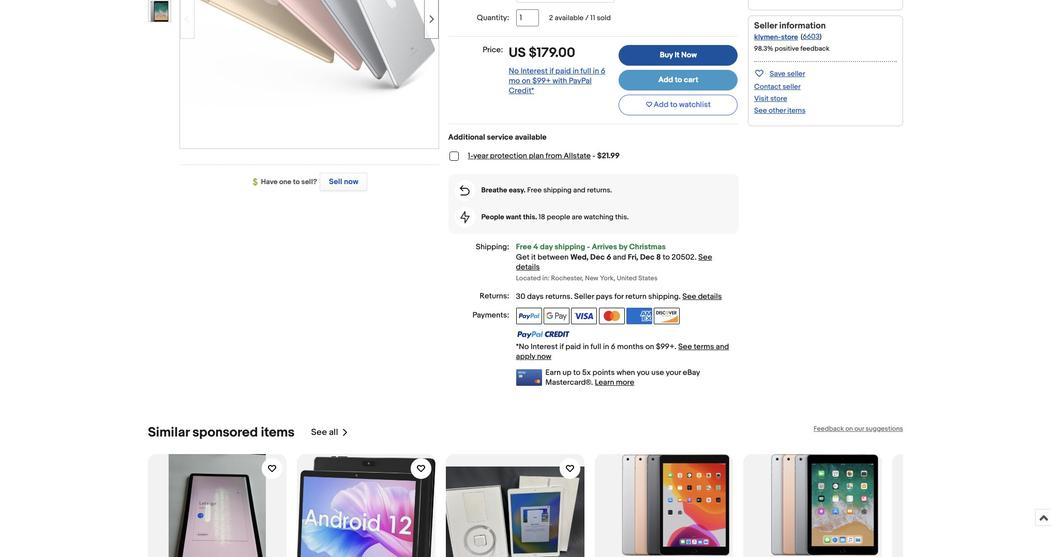 Task type: vqa. For each thing, say whether or not it's contained in the screenshot.
Price:
yes



Task type: locate. For each thing, give the bounding box(es) containing it.
if down paypal credit image
[[560, 342, 564, 352]]

2 this. from the left
[[615, 212, 629, 221]]

available up plan
[[515, 132, 547, 142]]

see inside see details
[[699, 253, 712, 262]]

shipping up people
[[544, 186, 572, 194]]

dec down "christmas"
[[640, 253, 655, 262]]

located in: rochester, new york, united states
[[516, 274, 658, 282]]

to left 'watchlist'
[[671, 100, 678, 110]]

with details__icon image
[[460, 185, 470, 195], [460, 211, 470, 223]]

sell
[[329, 177, 342, 187]]

0 vertical spatial on
[[522, 76, 531, 86]]

1 with details__icon image from the top
[[460, 185, 470, 195]]

1 horizontal spatial .
[[679, 292, 681, 301]]

see inside see terms and apply now
[[678, 342, 692, 352]]

if inside no interest if paid in full in 6 mo on $99+ with paypal credit*
[[550, 66, 554, 76]]

and
[[574, 186, 586, 194], [613, 253, 626, 262], [716, 342, 729, 352]]

located
[[516, 274, 541, 282]]

see terms and apply now link
[[516, 342, 729, 361]]

0 vertical spatial seller
[[754, 21, 778, 31]]

1 vertical spatial full
[[591, 342, 602, 352]]

from
[[546, 151, 562, 161]]

0 horizontal spatial dec
[[590, 253, 605, 262]]

in right with
[[573, 66, 579, 76]]

information
[[780, 21, 826, 31]]

sponsored
[[193, 425, 258, 441]]

rochester,
[[551, 274, 584, 282]]

want
[[506, 212, 522, 221]]

6 for no interest if paid in full in 6 mo on $99+ with paypal credit*
[[601, 66, 606, 76]]

interest inside no interest if paid in full in 6 mo on $99+ with paypal credit*
[[521, 66, 548, 76]]

1 vertical spatial on
[[646, 342, 655, 352]]

1 vertical spatial details
[[698, 292, 722, 301]]

with
[[553, 76, 567, 86]]

1 horizontal spatial dec
[[640, 253, 655, 262]]

now
[[682, 50, 697, 60]]

add to cart link
[[619, 70, 738, 90]]

0 horizontal spatial on
[[522, 76, 531, 86]]

1-
[[468, 151, 473, 161]]

2 vertical spatial 6
[[611, 342, 616, 352]]

0 horizontal spatial if
[[550, 66, 554, 76]]

available left /
[[555, 13, 584, 22]]

contact seller visit store see other items
[[754, 82, 806, 115]]

1 vertical spatial now
[[537, 352, 552, 361]]

with details__icon image for people
[[460, 211, 470, 223]]

dec down free 4 day shipping - arrives by christmas
[[590, 253, 605, 262]]

paid down $179.00
[[556, 66, 571, 76]]

now up earn
[[537, 352, 552, 361]]

watchlist
[[679, 100, 711, 110]]

2 with details__icon image from the top
[[460, 211, 470, 223]]

6 right paypal
[[601, 66, 606, 76]]

dec
[[590, 253, 605, 262], [640, 253, 655, 262]]

items right other
[[788, 106, 806, 115]]

details up terms
[[698, 292, 722, 301]]

2 vertical spatial and
[[716, 342, 729, 352]]

this.
[[523, 212, 537, 221], [615, 212, 629, 221]]

it
[[675, 50, 680, 60]]

pays
[[596, 292, 613, 301]]

1 vertical spatial with details__icon image
[[460, 211, 470, 223]]

98.3%
[[754, 44, 774, 53]]

on right mo
[[522, 76, 531, 86]]

0 horizontal spatial this.
[[523, 212, 537, 221]]

. down rochester,
[[571, 292, 573, 301]]

1 horizontal spatial -
[[593, 151, 596, 161]]

1 vertical spatial add
[[654, 100, 669, 110]]

paid up up
[[566, 342, 581, 352]]

full for months
[[591, 342, 602, 352]]

0 vertical spatial store
[[781, 33, 798, 41]]

york,
[[600, 274, 616, 282]]

up
[[563, 368, 572, 378]]

0 vertical spatial 6
[[601, 66, 606, 76]]

add down buy
[[659, 75, 673, 85]]

if for *no
[[560, 342, 564, 352]]

to left the 5x
[[574, 368, 581, 378]]

seller right save
[[787, 69, 806, 78]]

add inside button
[[654, 100, 669, 110]]

with details__icon image left the breathe
[[460, 185, 470, 195]]

see
[[754, 106, 767, 115], [699, 253, 712, 262], [683, 292, 697, 301], [678, 342, 692, 352], [311, 427, 327, 438]]

0 vertical spatial available
[[555, 13, 584, 22]]

. right 8
[[695, 253, 697, 262]]

terms
[[694, 342, 714, 352]]

visit store link
[[754, 94, 788, 103]]

seller up klymen-
[[754, 21, 778, 31]]

see left all
[[311, 427, 327, 438]]

mastercard®.
[[546, 378, 593, 387]]

now
[[344, 177, 358, 187], [537, 352, 552, 361]]

add to cart
[[659, 75, 699, 85]]

between
[[538, 253, 569, 262]]

0 vertical spatial -
[[593, 151, 596, 161]]

shipping
[[544, 186, 572, 194], [555, 242, 585, 252], [649, 292, 679, 301]]

you
[[637, 368, 650, 378]]

fri,
[[628, 253, 639, 262]]

0 vertical spatial shipping
[[544, 186, 572, 194]]

0 horizontal spatial .
[[571, 292, 573, 301]]

on inside no interest if paid in full in 6 mo on $99+ with paypal credit*
[[522, 76, 531, 86]]

details up located
[[516, 262, 540, 272]]

store up positive
[[781, 33, 798, 41]]

shipping up discover image
[[649, 292, 679, 301]]

apply
[[516, 352, 535, 361]]

full right with
[[581, 66, 591, 76]]

1 vertical spatial store
[[771, 94, 788, 103]]

additional
[[448, 132, 485, 142]]

free
[[527, 186, 542, 194], [516, 242, 532, 252]]

. up discover image
[[679, 292, 681, 301]]

- up wed,
[[587, 242, 590, 252]]

sell?
[[301, 177, 317, 186]]

seller
[[754, 21, 778, 31], [574, 292, 594, 301]]

0 horizontal spatial items
[[261, 425, 295, 441]]

0 vertical spatial if
[[550, 66, 554, 76]]

shipping:
[[476, 242, 509, 252]]

1 vertical spatial interest
[[531, 342, 558, 352]]

see for see details
[[699, 253, 712, 262]]

free right easy.
[[527, 186, 542, 194]]

see left terms
[[678, 342, 692, 352]]

if down $179.00
[[550, 66, 554, 76]]

seller down save seller
[[783, 82, 801, 91]]

6
[[601, 66, 606, 76], [607, 253, 611, 262], [611, 342, 616, 352]]

and down the by
[[613, 253, 626, 262]]

with details__icon image left 'people'
[[460, 211, 470, 223]]

store inside the seller information klymen-store ( 6603 ) 98.3% positive feedback
[[781, 33, 798, 41]]

store up see other items link
[[771, 94, 788, 103]]

6 inside no interest if paid in full in 6 mo on $99+ with paypal credit*
[[601, 66, 606, 76]]

see inside see all link
[[311, 427, 327, 438]]

shipping up wed,
[[555, 242, 585, 252]]

if
[[550, 66, 554, 76], [560, 342, 564, 352]]

2 vertical spatial on
[[846, 425, 853, 433]]

in up the 5x
[[583, 342, 589, 352]]

other
[[769, 106, 786, 115]]

seller for save
[[787, 69, 806, 78]]

and left returns.
[[574, 186, 586, 194]]

on left our at the right
[[846, 425, 853, 433]]

.
[[695, 253, 697, 262], [571, 292, 573, 301], [679, 292, 681, 301]]

returns.
[[587, 186, 612, 194]]

0 vertical spatial with details__icon image
[[460, 185, 470, 195]]

it
[[532, 253, 536, 262]]

store for information
[[781, 33, 798, 41]]

1 horizontal spatial on
[[646, 342, 655, 352]]

0 vertical spatial add
[[659, 75, 673, 85]]

6 left the months
[[611, 342, 616, 352]]

interest for no
[[521, 66, 548, 76]]

free up the get in the top of the page
[[516, 242, 532, 252]]

6 down arrives
[[607, 253, 611, 262]]

0 horizontal spatial -
[[587, 242, 590, 252]]

2 horizontal spatial and
[[716, 342, 729, 352]]

add down add to cart link
[[654, 100, 669, 110]]

1 vertical spatial if
[[560, 342, 564, 352]]

0 horizontal spatial seller
[[574, 292, 594, 301]]

save seller
[[770, 69, 806, 78]]

1 vertical spatial shipping
[[555, 242, 585, 252]]

0 vertical spatial seller
[[787, 69, 806, 78]]

full for mo
[[581, 66, 591, 76]]

now right sell
[[344, 177, 358, 187]]

google pay image
[[544, 308, 570, 324]]

feedback
[[801, 44, 830, 53]]

0 vertical spatial items
[[788, 106, 806, 115]]

6 for *no interest if paid in full in 6 months on $99+.
[[611, 342, 616, 352]]

feedback on our suggestions link
[[814, 425, 904, 433]]

seller inside button
[[787, 69, 806, 78]]

0 vertical spatial details
[[516, 262, 540, 272]]

see details link down 20502
[[683, 292, 722, 301]]

1 horizontal spatial and
[[613, 253, 626, 262]]

protection
[[490, 151, 527, 161]]

full up points
[[591, 342, 602, 352]]

in left the months
[[603, 342, 609, 352]]

in:
[[543, 274, 550, 282]]

buy
[[660, 50, 673, 60]]

learn more
[[595, 378, 635, 387]]

see down "visit"
[[754, 106, 767, 115]]

paid for mo
[[556, 66, 571, 76]]

no interest if paid in full in 6 mo on $99+ with paypal credit* link
[[509, 66, 606, 96]]

to right 8
[[663, 253, 670, 262]]

2
[[549, 13, 553, 22]]

breathe
[[482, 186, 507, 194]]

full
[[581, 66, 591, 76], [591, 342, 602, 352]]

store inside contact seller visit store see other items
[[771, 94, 788, 103]]

1 vertical spatial see details link
[[683, 292, 722, 301]]

people want this. 18 people are watching this.
[[482, 212, 629, 221]]

and right terms
[[716, 342, 729, 352]]

feedback
[[814, 425, 844, 433]]

us $179.00
[[509, 45, 575, 61]]

us
[[509, 45, 526, 61]]

1 horizontal spatial now
[[537, 352, 552, 361]]

1 horizontal spatial items
[[788, 106, 806, 115]]

interest down paypal credit image
[[531, 342, 558, 352]]

1 vertical spatial seller
[[574, 292, 594, 301]]

2 horizontal spatial on
[[846, 425, 853, 433]]

1 horizontal spatial if
[[560, 342, 564, 352]]

payments:
[[473, 310, 509, 320]]

Quantity: text field
[[516, 9, 539, 26]]

our
[[855, 425, 865, 433]]

1 vertical spatial seller
[[783, 82, 801, 91]]

0 vertical spatial paid
[[556, 66, 571, 76]]

0 vertical spatial full
[[581, 66, 591, 76]]

learn
[[595, 378, 614, 387]]

items left see all text field
[[261, 425, 295, 441]]

apple ipad pro 10.5 inch 64/256/512gb wifi+cellular unlocked very good condition - picture 1 of 5 image
[[180, 0, 439, 147]]

1 vertical spatial available
[[515, 132, 547, 142]]

-
[[593, 151, 596, 161], [587, 242, 590, 252]]

store for seller
[[771, 94, 788, 103]]

(
[[801, 32, 803, 41]]

1 this. from the left
[[523, 212, 537, 221]]

see details link up york,
[[516, 253, 712, 272]]

seller down located in: rochester, new york, united states
[[574, 292, 594, 301]]

0 horizontal spatial and
[[574, 186, 586, 194]]

0 horizontal spatial details
[[516, 262, 540, 272]]

6603
[[803, 32, 820, 41]]

on left $99+.
[[646, 342, 655, 352]]

1 horizontal spatial seller
[[754, 21, 778, 31]]

klymen-store link
[[754, 33, 798, 41]]

interest
[[521, 66, 548, 76], [531, 342, 558, 352]]

0 vertical spatial interest
[[521, 66, 548, 76]]

seller inside contact seller visit store see other items
[[783, 82, 801, 91]]

paid inside no interest if paid in full in 6 mo on $99+ with paypal credit*
[[556, 66, 571, 76]]

1 horizontal spatial this.
[[615, 212, 629, 221]]

this. right watching
[[615, 212, 629, 221]]

add for add to cart
[[659, 75, 673, 85]]

1 vertical spatial paid
[[566, 342, 581, 352]]

see right 20502
[[699, 253, 712, 262]]

day
[[540, 242, 553, 252]]

full inside no interest if paid in full in 6 mo on $99+ with paypal credit*
[[581, 66, 591, 76]]

6603 link
[[803, 32, 820, 41]]

this. left 18
[[523, 212, 537, 221]]

0 horizontal spatial now
[[344, 177, 358, 187]]

on for mo
[[522, 76, 531, 86]]

add
[[659, 75, 673, 85], [654, 100, 669, 110]]

- left $21.99
[[593, 151, 596, 161]]

interest down us $179.00
[[521, 66, 548, 76]]

credit*
[[509, 86, 534, 96]]



Task type: describe. For each thing, give the bounding box(es) containing it.
year
[[473, 151, 488, 161]]

to left cart
[[675, 75, 682, 85]]

earn
[[546, 368, 561, 378]]

0 vertical spatial see details link
[[516, 253, 712, 272]]

1 horizontal spatial available
[[555, 13, 584, 22]]

ebay
[[683, 368, 700, 378]]

*no interest if paid in full in 6 months on $99+.
[[516, 342, 678, 352]]

4
[[534, 242, 539, 252]]

united
[[617, 274, 637, 282]]

1 vertical spatial -
[[587, 242, 590, 252]]

in right paypal
[[593, 66, 599, 76]]

see details
[[516, 253, 712, 272]]

have one to sell?
[[261, 177, 317, 186]]

ebay mastercard image
[[516, 369, 542, 386]]

1 horizontal spatial details
[[698, 292, 722, 301]]

get it between wed, dec 6 and fri, dec 8 to 20502 .
[[516, 253, 699, 262]]

*no
[[516, 342, 529, 352]]

seller for contact
[[783, 82, 801, 91]]

mo
[[509, 76, 520, 86]]

similar sponsored items
[[148, 425, 295, 441]]

shipping for -
[[555, 242, 585, 252]]

0 horizontal spatial available
[[515, 132, 547, 142]]

$179.00
[[529, 45, 575, 61]]

see all link
[[311, 425, 349, 441]]

positive
[[775, 44, 799, 53]]

with details__icon image for breathe
[[460, 185, 470, 195]]

quantity:
[[477, 13, 509, 23]]

)
[[820, 32, 822, 41]]

breathe easy. free shipping and returns.
[[482, 186, 612, 194]]

see all
[[311, 427, 338, 438]]

no interest if paid in full in 6 mo on $99+ with paypal credit*
[[509, 66, 606, 96]]

american express image
[[627, 308, 653, 324]]

0 vertical spatial free
[[527, 186, 542, 194]]

arrives
[[592, 242, 617, 252]]

sold
[[597, 13, 611, 22]]

30
[[516, 292, 526, 301]]

for
[[615, 292, 624, 301]]

are
[[572, 212, 583, 221]]

and inside see terms and apply now
[[716, 342, 729, 352]]

see for see all
[[311, 427, 327, 438]]

contact seller link
[[754, 82, 801, 91]]

18
[[539, 212, 545, 221]]

by
[[619, 242, 628, 252]]

1 vertical spatial items
[[261, 425, 295, 441]]

see down 20502
[[683, 292, 697, 301]]

visa image
[[571, 308, 597, 324]]

discover image
[[654, 308, 680, 324]]

seller inside the seller information klymen-store ( 6603 ) 98.3% positive feedback
[[754, 21, 778, 31]]

1 vertical spatial 6
[[607, 253, 611, 262]]

2 available / 11 sold
[[549, 13, 611, 22]]

to inside button
[[671, 100, 678, 110]]

save
[[770, 69, 786, 78]]

see terms and apply now
[[516, 342, 729, 361]]

see inside contact seller visit store see other items
[[754, 106, 767, 115]]

states
[[639, 274, 658, 282]]

people
[[482, 212, 505, 221]]

dollar sign image
[[253, 178, 261, 186]]

us $179.00 main content
[[448, 0, 739, 387]]

additional service available
[[448, 132, 547, 142]]

2 horizontal spatial .
[[695, 253, 697, 262]]

11
[[591, 13, 595, 22]]

30 days returns . seller pays for return shipping . see details
[[516, 292, 722, 301]]

wed,
[[571, 253, 589, 262]]

see for see terms and apply now
[[678, 342, 692, 352]]

0 vertical spatial and
[[574, 186, 586, 194]]

when
[[617, 368, 635, 378]]

paid for months
[[566, 342, 581, 352]]

1 vertical spatial free
[[516, 242, 532, 252]]

days
[[527, 292, 544, 301]]

visit
[[754, 94, 769, 103]]

1 dec from the left
[[590, 253, 605, 262]]

buy it now link
[[619, 45, 738, 65]]

paypal credit image
[[516, 331, 570, 339]]

sell now link
[[317, 173, 368, 191]]

items inside contact seller visit store see other items
[[788, 106, 806, 115]]

1 vertical spatial and
[[613, 253, 626, 262]]

interest for *no
[[531, 342, 558, 352]]

people
[[547, 212, 570, 221]]

$99+
[[533, 76, 551, 86]]

see other items link
[[754, 106, 806, 115]]

2 vertical spatial shipping
[[649, 292, 679, 301]]

now inside see terms and apply now
[[537, 352, 552, 361]]

christmas
[[629, 242, 666, 252]]

contact
[[754, 82, 781, 91]]

save seller button
[[754, 67, 806, 79]]

master card image
[[599, 308, 625, 324]]

5x
[[582, 368, 591, 378]]

one
[[279, 177, 292, 186]]

have
[[261, 177, 278, 186]]

service
[[487, 132, 513, 142]]

0 vertical spatial now
[[344, 177, 358, 187]]

See all text field
[[311, 427, 338, 438]]

months
[[617, 342, 644, 352]]

details inside see details
[[516, 262, 540, 272]]

more
[[616, 378, 635, 387]]

watching
[[584, 212, 614, 221]]

earn up to 5x points when you use your ebay mastercard®.
[[546, 368, 700, 387]]

price:
[[483, 45, 503, 55]]

your
[[666, 368, 681, 378]]

feedback on our suggestions
[[814, 425, 904, 433]]

get
[[516, 253, 530, 262]]

use
[[652, 368, 664, 378]]

return
[[626, 292, 647, 301]]

/
[[585, 13, 589, 22]]

similar
[[148, 425, 190, 441]]

2 dec from the left
[[640, 253, 655, 262]]

to right the one
[[293, 177, 300, 186]]

suggestions
[[866, 425, 904, 433]]

20502
[[672, 253, 695, 262]]

picture 5 of 5 image
[[149, 0, 171, 22]]

add for add to watchlist
[[654, 100, 669, 110]]

seller inside "us $179.00" main content
[[574, 292, 594, 301]]

paypal image
[[516, 308, 542, 324]]

to inside earn up to 5x points when you use your ebay mastercard®.
[[574, 368, 581, 378]]

allstate
[[564, 151, 591, 161]]

returns:
[[480, 291, 509, 301]]

no
[[509, 66, 519, 76]]

shipping for and
[[544, 186, 572, 194]]

sell now
[[329, 177, 358, 187]]

new
[[585, 274, 599, 282]]

add to watchlist button
[[619, 94, 738, 115]]

seller information klymen-store ( 6603 ) 98.3% positive feedback
[[754, 21, 830, 53]]

returns
[[546, 292, 571, 301]]

if for no
[[550, 66, 554, 76]]

plan
[[529, 151, 544, 161]]

on for months
[[646, 342, 655, 352]]



